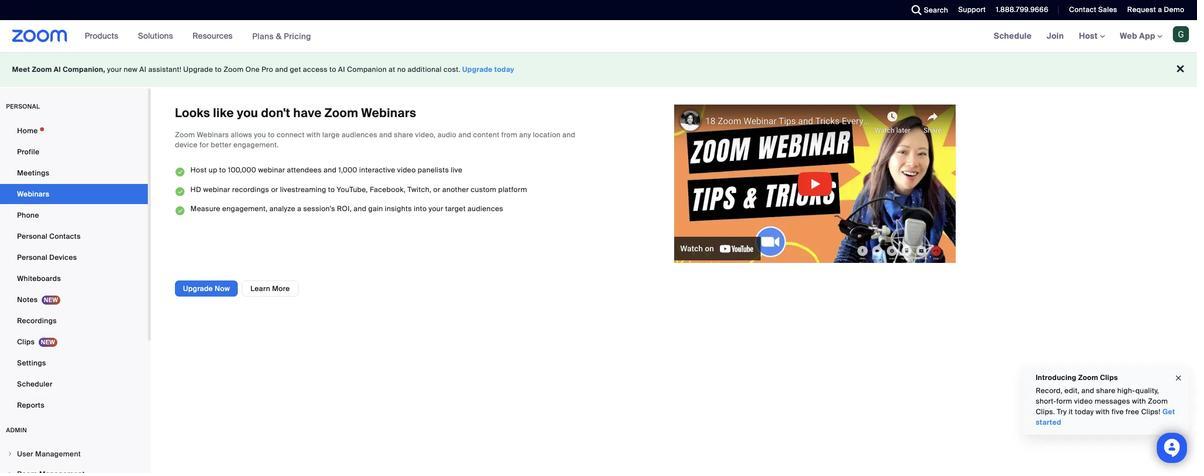 Task type: locate. For each thing, give the bounding box(es) containing it.
0 vertical spatial share
[[394, 130, 413, 139]]

platform
[[498, 185, 527, 194]]

devices
[[49, 253, 77, 262]]

0 vertical spatial video
[[397, 166, 416, 175]]

or
[[271, 185, 278, 194], [434, 185, 441, 194]]

learn more button
[[242, 281, 299, 297]]

share inside record, edit, and share high-quality, short-form video messages with zoom clips. try it today with five free clips!
[[1097, 386, 1116, 395]]

meetings link
[[0, 163, 148, 183]]

zoom up clips!
[[1148, 397, 1168, 406]]

0 vertical spatial audiences
[[342, 130, 378, 139]]

meetings navigation
[[987, 20, 1198, 53]]

analyze
[[270, 204, 296, 213]]

corner success image left hd
[[175, 185, 186, 199]]

1 vertical spatial your
[[429, 204, 444, 213]]

0 vertical spatial host
[[1080, 31, 1100, 41]]

menu item
[[0, 465, 148, 473]]

video inside record, edit, and share high-quality, short-form video messages with zoom clips. try it today with five free clips!
[[1075, 397, 1093, 406]]

1 vertical spatial corner success image
[[175, 185, 186, 199]]

you up allows
[[237, 105, 258, 121]]

to
[[215, 65, 222, 74], [330, 65, 336, 74], [268, 130, 275, 139], [219, 166, 226, 175], [328, 185, 335, 194]]

settings link
[[0, 353, 148, 373]]

zoom
[[32, 65, 52, 74], [224, 65, 244, 74], [325, 105, 358, 121], [175, 130, 195, 139], [1079, 373, 1099, 382], [1148, 397, 1168, 406]]

0 vertical spatial corner success image
[[175, 165, 186, 179]]

0 vertical spatial today
[[495, 65, 515, 74]]

0 horizontal spatial share
[[394, 130, 413, 139]]

zoom up edit,
[[1079, 373, 1099, 382]]

1 vertical spatial audiences
[[468, 204, 504, 213]]

clips up high-
[[1101, 373, 1118, 382]]

0 horizontal spatial video
[[397, 166, 416, 175]]

personal contacts
[[17, 232, 81, 241]]

2 or from the left
[[434, 185, 441, 194]]

scheduler
[[17, 380, 53, 389]]

zoom left one
[[224, 65, 244, 74]]

with up free
[[1133, 397, 1147, 406]]

1 horizontal spatial or
[[434, 185, 441, 194]]

your right into
[[429, 204, 444, 213]]

live
[[451, 166, 463, 175]]

3 corner success image from the top
[[175, 204, 186, 218]]

admin menu menu
[[0, 445, 148, 473]]

management
[[35, 450, 81, 459]]

share inside zoom webinars allows you to connect with large audiences and share video, audio and content from any location and device for better engagement.
[[394, 130, 413, 139]]

right image
[[7, 451, 13, 457]]

or up analyze
[[271, 185, 278, 194]]

upgrade right cost.
[[463, 65, 493, 74]]

2 personal from the top
[[17, 253, 47, 262]]

webinar down "up"
[[203, 185, 230, 194]]

personal
[[17, 232, 47, 241], [17, 253, 47, 262]]

your left new
[[107, 65, 122, 74]]

large
[[323, 130, 340, 139]]

whiteboards link
[[0, 269, 148, 289]]

contacts
[[49, 232, 81, 241]]

youtube,
[[337, 185, 368, 194]]

1 ai from the left
[[54, 65, 61, 74]]

host for host
[[1080, 31, 1100, 41]]

2 corner success image from the top
[[175, 185, 186, 199]]

meet
[[12, 65, 30, 74]]

personal contacts link
[[0, 226, 148, 246]]

webinars down meetings
[[17, 190, 49, 199]]

1 personal from the top
[[17, 232, 47, 241]]

web
[[1120, 31, 1138, 41]]

1 horizontal spatial ai
[[139, 65, 147, 74]]

1 horizontal spatial video
[[1075, 397, 1093, 406]]

1 horizontal spatial your
[[429, 204, 444, 213]]

0 horizontal spatial with
[[307, 130, 321, 139]]

2 vertical spatial webinars
[[17, 190, 49, 199]]

companion,
[[63, 65, 105, 74]]

1 horizontal spatial audiences
[[468, 204, 504, 213]]

gain
[[369, 204, 383, 213]]

1 vertical spatial share
[[1097, 386, 1116, 395]]

your
[[107, 65, 122, 74], [429, 204, 444, 213]]

0 horizontal spatial host
[[191, 166, 207, 175]]

meetings
[[17, 169, 49, 178]]

3 ai from the left
[[338, 65, 345, 74]]

introducing zoom clips
[[1036, 373, 1118, 382]]

contact sales link
[[1062, 0, 1120, 20], [1070, 5, 1118, 14]]

you up engagement.
[[254, 130, 266, 139]]

1 vertical spatial today
[[1075, 407, 1094, 416]]

up
[[209, 166, 217, 175]]

you
[[237, 105, 258, 121], [254, 130, 266, 139]]

0 horizontal spatial today
[[495, 65, 515, 74]]

host
[[1080, 31, 1100, 41], [191, 166, 207, 175]]

zoom up large on the left top
[[325, 105, 358, 121]]

0 vertical spatial webinar
[[258, 166, 285, 175]]

0 horizontal spatial webinars
[[17, 190, 49, 199]]

webinars up zoom webinars allows you to connect with large audiences and share video, audio and content from any location and device for better engagement.
[[361, 105, 416, 121]]

upgrade inside button
[[183, 284, 213, 293]]

personal up whiteboards
[[17, 253, 47, 262]]

video up twitch,
[[397, 166, 416, 175]]

and left 1,000
[[324, 166, 337, 175]]

now
[[215, 284, 230, 293]]

you inside zoom webinars allows you to connect with large audiences and share video, audio and content from any location and device for better engagement.
[[254, 130, 266, 139]]

upgrade down product information navigation
[[183, 65, 213, 74]]

recordings
[[17, 316, 57, 325]]

1 horizontal spatial with
[[1096, 407, 1110, 416]]

upgrade left 'now'
[[183, 284, 213, 293]]

1 vertical spatial webinars
[[197, 130, 229, 139]]

personal for personal devices
[[17, 253, 47, 262]]

2 horizontal spatial webinars
[[361, 105, 416, 121]]

1 horizontal spatial a
[[1158, 5, 1163, 14]]

and up interactive
[[379, 130, 392, 139]]

a right analyze
[[297, 204, 302, 213]]

1 vertical spatial host
[[191, 166, 207, 175]]

upgrade
[[183, 65, 213, 74], [463, 65, 493, 74], [183, 284, 213, 293]]

with left large on the left top
[[307, 130, 321, 139]]

1 vertical spatial video
[[1075, 397, 1093, 406]]

webinars up better
[[197, 130, 229, 139]]

0 vertical spatial your
[[107, 65, 122, 74]]

1 corner success image from the top
[[175, 165, 186, 179]]

from
[[502, 130, 518, 139]]

webinars inside zoom webinars allows you to connect with large audiences and share video, audio and content from any location and device for better engagement.
[[197, 130, 229, 139]]

home
[[17, 126, 38, 135]]

host left "up"
[[191, 166, 207, 175]]

support
[[959, 5, 986, 14]]

audiences down custom
[[468, 204, 504, 213]]

webinar
[[258, 166, 285, 175], [203, 185, 230, 194]]

0 vertical spatial you
[[237, 105, 258, 121]]

and right edit,
[[1082, 386, 1095, 395]]

products button
[[85, 20, 123, 52]]

100,000
[[228, 166, 256, 175]]

engagement.
[[234, 140, 279, 150]]

2 vertical spatial corner success image
[[175, 204, 186, 218]]

0 horizontal spatial your
[[107, 65, 122, 74]]

personal down phone
[[17, 232, 47, 241]]

and right location
[[563, 130, 576, 139]]

corner success image left measure
[[175, 204, 186, 218]]

0 vertical spatial a
[[1158, 5, 1163, 14]]

engagement,
[[222, 204, 268, 213]]

and left get
[[275, 65, 288, 74]]

don't
[[261, 105, 290, 121]]

upgrade today link
[[463, 65, 515, 74]]

request a demo link
[[1120, 0, 1198, 20], [1128, 5, 1185, 14]]

corner success image for hd
[[175, 185, 186, 199]]

and right audio at top
[[459, 130, 472, 139]]

free
[[1126, 407, 1140, 416]]

cost.
[[444, 65, 461, 74]]

or right twitch,
[[434, 185, 441, 194]]

sales
[[1099, 5, 1118, 14]]

user management
[[17, 450, 81, 459]]

0 horizontal spatial audiences
[[342, 130, 378, 139]]

1 vertical spatial personal
[[17, 253, 47, 262]]

ai
[[54, 65, 61, 74], [139, 65, 147, 74], [338, 65, 345, 74]]

0 horizontal spatial clips
[[17, 338, 35, 347]]

meet zoom ai companion, your new ai assistant! upgrade to zoom one pro and get access to ai companion at no additional cost. upgrade today
[[12, 65, 515, 74]]

a left demo
[[1158, 5, 1163, 14]]

and left gain
[[354, 204, 367, 213]]

close image
[[1175, 373, 1183, 384]]

1 vertical spatial with
[[1133, 397, 1147, 406]]

0 vertical spatial with
[[307, 130, 321, 139]]

share left video,
[[394, 130, 413, 139]]

form
[[1057, 397, 1073, 406]]

1 vertical spatial a
[[297, 204, 302, 213]]

webinar up the recordings
[[258, 166, 285, 175]]

demo
[[1165, 5, 1185, 14]]

better
[[211, 140, 232, 150]]

messages
[[1095, 397, 1131, 406]]

profile picture image
[[1174, 26, 1190, 42]]

1 horizontal spatial webinar
[[258, 166, 285, 175]]

corner success image
[[175, 165, 186, 179], [175, 185, 186, 199], [175, 204, 186, 218]]

1 horizontal spatial today
[[1075, 407, 1094, 416]]

1 horizontal spatial webinars
[[197, 130, 229, 139]]

today inside meet zoom ai companion, footer
[[495, 65, 515, 74]]

to right access
[[330, 65, 336, 74]]

0 horizontal spatial webinar
[[203, 185, 230, 194]]

today inside record, edit, and share high-quality, short-form video messages with zoom clips. try it today with five free clips!
[[1075, 407, 1094, 416]]

zoom inside zoom webinars allows you to connect with large audiences and share video, audio and content from any location and device for better engagement.
[[175, 130, 195, 139]]

with down the "messages"
[[1096, 407, 1110, 416]]

1 vertical spatial webinar
[[203, 185, 230, 194]]

webinars link
[[0, 184, 148, 204]]

banner
[[0, 20, 1198, 53]]

like
[[213, 105, 234, 121]]

2 horizontal spatial ai
[[338, 65, 345, 74]]

search
[[924, 6, 949, 15]]

host inside meetings navigation
[[1080, 31, 1100, 41]]

webinars inside personal menu menu
[[17, 190, 49, 199]]

0 horizontal spatial or
[[271, 185, 278, 194]]

1 vertical spatial clips
[[1101, 373, 1118, 382]]

video down edit,
[[1075, 397, 1093, 406]]

your inside meet zoom ai companion, footer
[[107, 65, 122, 74]]

a
[[1158, 5, 1163, 14], [297, 204, 302, 213]]

audiences right large on the left top
[[342, 130, 378, 139]]

product information navigation
[[77, 20, 319, 53]]

0 vertical spatial clips
[[17, 338, 35, 347]]

phone link
[[0, 205, 148, 225]]

ai left companion
[[338, 65, 345, 74]]

zoom up device
[[175, 130, 195, 139]]

1.888.799.9666
[[996, 5, 1049, 14]]

personal
[[6, 103, 40, 111]]

clips up settings
[[17, 338, 35, 347]]

clips inside personal menu menu
[[17, 338, 35, 347]]

web app
[[1120, 31, 1156, 41]]

share
[[394, 130, 413, 139], [1097, 386, 1116, 395]]

ai right new
[[139, 65, 147, 74]]

1 horizontal spatial share
[[1097, 386, 1116, 395]]

share up the "messages"
[[1097, 386, 1116, 395]]

host down contact sales
[[1080, 31, 1100, 41]]

0 horizontal spatial ai
[[54, 65, 61, 74]]

and inside meet zoom ai companion, footer
[[275, 65, 288, 74]]

twitch,
[[408, 185, 432, 194]]

1 horizontal spatial host
[[1080, 31, 1100, 41]]

user
[[17, 450, 33, 459]]

plans & pricing link
[[252, 31, 311, 41], [252, 31, 311, 41]]

plans & pricing
[[252, 31, 311, 41]]

five
[[1112, 407, 1124, 416]]

0 vertical spatial personal
[[17, 232, 47, 241]]

1 vertical spatial you
[[254, 130, 266, 139]]

to up engagement.
[[268, 130, 275, 139]]

with
[[307, 130, 321, 139], [1133, 397, 1147, 406], [1096, 407, 1110, 416]]

corner success image down device
[[175, 165, 186, 179]]

ai left 'companion,'
[[54, 65, 61, 74]]



Task type: vqa. For each thing, say whether or not it's contained in the screenshot.
'footer'
no



Task type: describe. For each thing, give the bounding box(es) containing it.
home link
[[0, 121, 148, 141]]

contact sales
[[1070, 5, 1118, 14]]

attendees
[[287, 166, 322, 175]]

join link
[[1040, 20, 1072, 52]]

notes
[[17, 295, 38, 304]]

2 horizontal spatial with
[[1133, 397, 1147, 406]]

meet zoom ai companion, footer
[[0, 52, 1198, 87]]

livestreaming
[[280, 185, 326, 194]]

high-
[[1118, 386, 1136, 395]]

to inside zoom webinars allows you to connect with large audiences and share video, audio and content from any location and device for better engagement.
[[268, 130, 275, 139]]

whiteboards
[[17, 274, 61, 283]]

try
[[1057, 407, 1067, 416]]

phone
[[17, 211, 39, 220]]

into
[[414, 204, 427, 213]]

session's
[[303, 204, 335, 213]]

to down resources dropdown button
[[215, 65, 222, 74]]

banner containing products
[[0, 20, 1198, 53]]

interactive
[[359, 166, 395, 175]]

allows
[[231, 130, 252, 139]]

roi,
[[337, 204, 352, 213]]

recordings link
[[0, 311, 148, 331]]

quality,
[[1136, 386, 1160, 395]]

2 vertical spatial with
[[1096, 407, 1110, 416]]

user management menu item
[[0, 445, 148, 464]]

request
[[1128, 5, 1157, 14]]

scheduler link
[[0, 374, 148, 394]]

0 horizontal spatial a
[[297, 204, 302, 213]]

recordings
[[232, 185, 269, 194]]

started
[[1036, 418, 1062, 427]]

custom
[[471, 185, 497, 194]]

companion
[[347, 65, 387, 74]]

at
[[389, 65, 395, 74]]

facebook,
[[370, 185, 406, 194]]

reports
[[17, 401, 44, 410]]

record,
[[1036, 386, 1063, 395]]

solutions
[[138, 31, 173, 41]]

no
[[397, 65, 406, 74]]

for
[[200, 140, 209, 150]]

corner success image for host
[[175, 165, 186, 179]]

audiences inside zoom webinars allows you to connect with large audiences and share video, audio and content from any location and device for better engagement.
[[342, 130, 378, 139]]

corner success image for measure
[[175, 204, 186, 218]]

it
[[1069, 407, 1074, 416]]

upgrade now
[[183, 284, 230, 293]]

zoom logo image
[[12, 30, 67, 42]]

learn
[[251, 284, 270, 293]]

contact
[[1070, 5, 1097, 14]]

personal for personal contacts
[[17, 232, 47, 241]]

host button
[[1080, 31, 1105, 41]]

panelists
[[418, 166, 449, 175]]

get
[[290, 65, 301, 74]]

0 vertical spatial webinars
[[361, 105, 416, 121]]

web app button
[[1120, 31, 1163, 41]]

right image
[[7, 471, 13, 473]]

pro
[[262, 65, 273, 74]]

more
[[272, 284, 290, 293]]

&
[[276, 31, 282, 41]]

to down host up to 100,000 webinar attendees and 1,000 interactive video panelists live
[[328, 185, 335, 194]]

target
[[445, 204, 466, 213]]

get started
[[1036, 407, 1176, 427]]

personal devices link
[[0, 247, 148, 268]]

measure
[[191, 204, 220, 213]]

1 horizontal spatial clips
[[1101, 373, 1118, 382]]

record, edit, and share high-quality, short-form video messages with zoom clips. try it today with five free clips!
[[1036, 386, 1168, 416]]

one
[[246, 65, 260, 74]]

resources button
[[193, 20, 237, 52]]

2 ai from the left
[[139, 65, 147, 74]]

and inside record, edit, and share high-quality, short-form video messages with zoom clips. try it today with five free clips!
[[1082, 386, 1095, 395]]

zoom right meet
[[32, 65, 52, 74]]

insights
[[385, 204, 412, 213]]

zoom inside record, edit, and share high-quality, short-form video messages with zoom clips. try it today with five free clips!
[[1148, 397, 1168, 406]]

admin
[[6, 427, 27, 435]]

1,000
[[339, 166, 358, 175]]

any
[[519, 130, 531, 139]]

products
[[85, 31, 118, 41]]

search button
[[904, 0, 951, 20]]

zoom webinars allows you to connect with large audiences and share video, audio and content from any location and device for better engagement.
[[175, 130, 576, 150]]

access
[[303, 65, 328, 74]]

with inside zoom webinars allows you to connect with large audiences and share video, audio and content from any location and device for better engagement.
[[307, 130, 321, 139]]

personal menu menu
[[0, 121, 148, 416]]

location
[[533, 130, 561, 139]]

additional
[[408, 65, 442, 74]]

1 or from the left
[[271, 185, 278, 194]]

video,
[[415, 130, 436, 139]]

upgrade now button
[[175, 281, 238, 297]]

resources
[[193, 31, 233, 41]]

notes link
[[0, 290, 148, 310]]

to right "up"
[[219, 166, 226, 175]]

join
[[1047, 31, 1064, 41]]

introducing
[[1036, 373, 1077, 382]]

profile
[[17, 147, 39, 156]]

clips.
[[1036, 407, 1055, 416]]

app
[[1140, 31, 1156, 41]]

request a demo
[[1128, 5, 1185, 14]]

solutions button
[[138, 20, 178, 52]]

edit,
[[1065, 386, 1080, 395]]

measure engagement, analyze a session's roi, and gain insights into your target audiences
[[191, 204, 504, 213]]

host for host up to 100,000 webinar attendees and 1,000 interactive video panelists live
[[191, 166, 207, 175]]

new
[[124, 65, 138, 74]]

connect
[[277, 130, 305, 139]]

assistant!
[[148, 65, 181, 74]]



